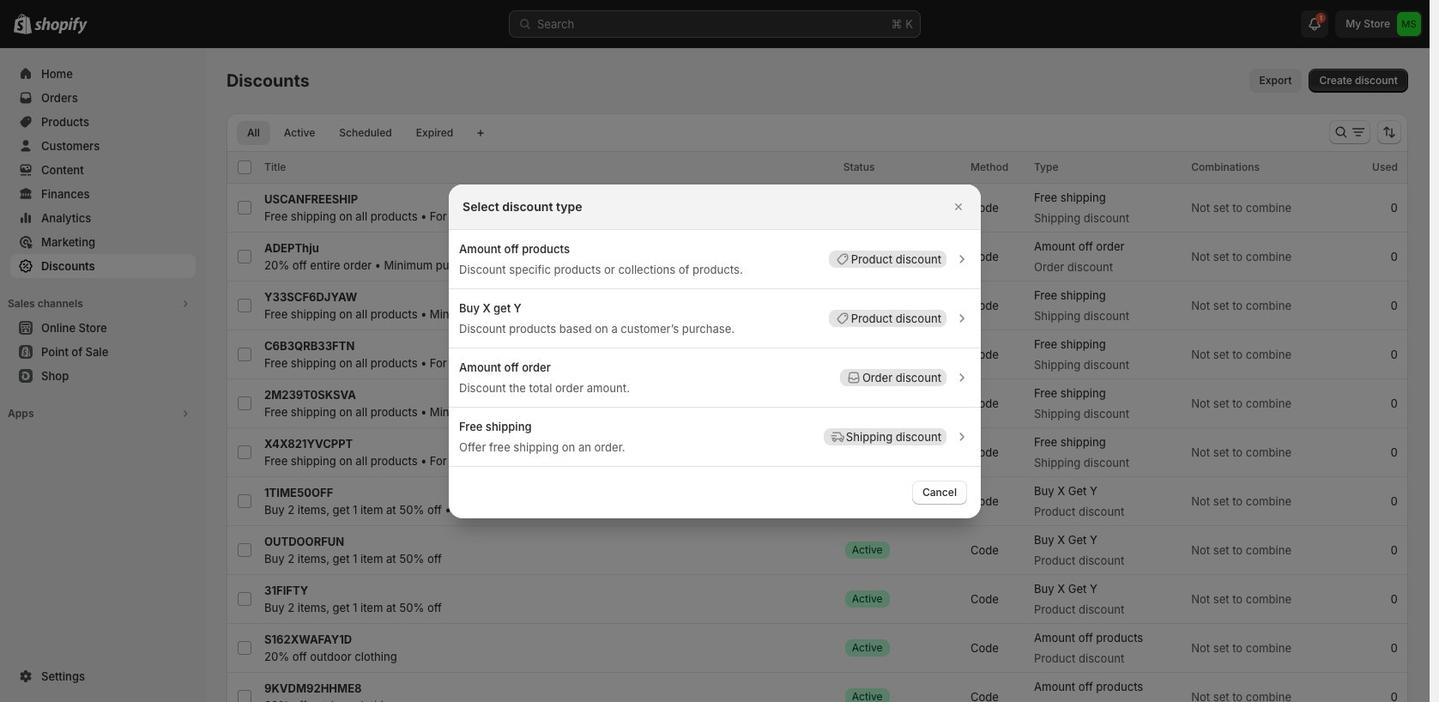 Task type: vqa. For each thing, say whether or not it's contained in the screenshot.
Dialog
yes



Task type: describe. For each thing, give the bounding box(es) containing it.
shopify image
[[34, 17, 88, 34]]



Task type: locate. For each thing, give the bounding box(es) containing it.
dialog
[[0, 184, 1430, 518]]

tab list
[[233, 120, 467, 145]]



